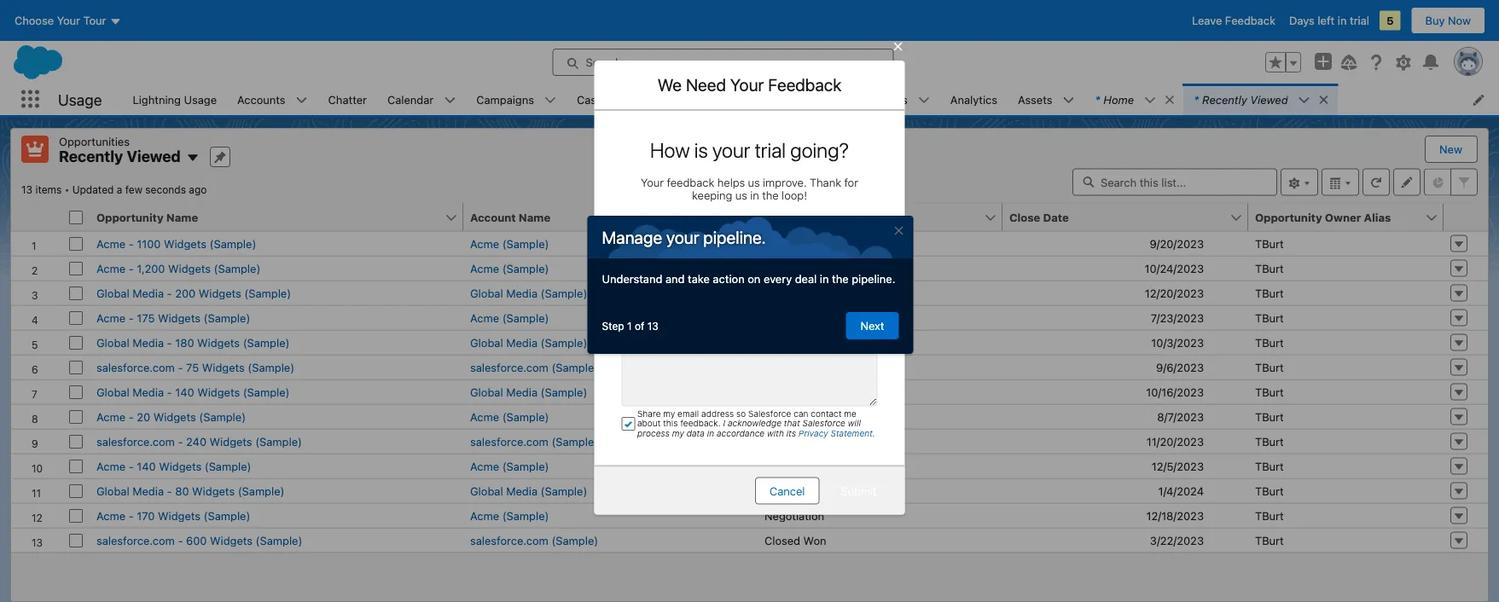 Task type: vqa. For each thing, say whether or not it's contained in the screenshot.


Task type: describe. For each thing, give the bounding box(es) containing it.
items
[[35, 184, 62, 196]]

widgets right 80
[[192, 485, 235, 497]]

that
[[784, 418, 800, 428]]

tburt for 8/7/2023
[[1255, 410, 1284, 423]]

none search field inside recently viewed|opportunities|list view element
[[1073, 169, 1277, 196]]

alias
[[1364, 211, 1391, 224]]

understand and take action on every deal in the pipeline.
[[602, 272, 895, 285]]

tburt for 11/20/2023
[[1255, 435, 1284, 448]]

in right left
[[1338, 14, 1347, 27]]

9/20/2023
[[1150, 237, 1204, 250]]

don't like it
[[802, 236, 859, 249]]

- for 75
[[178, 361, 183, 374]]

acme - 1,200 widgets (sample) link
[[96, 262, 261, 275]]

0 vertical spatial feedback
[[1225, 14, 1276, 27]]

- for 1,200
[[129, 262, 134, 275]]

negotiation for 10/24/2023
[[764, 262, 824, 275]]

acme (sample) link for acme - 1,200 widgets (sample)
[[470, 262, 549, 275]]

1/4/2024
[[1158, 485, 1204, 497]]

widgets for 20
[[153, 410, 196, 423]]

your feedback helps us improve. thank for keeping us in the loop!
[[641, 176, 858, 201]]

step
[[602, 320, 624, 332]]

name for account name
[[519, 211, 550, 224]]

in inside dialog
[[820, 272, 829, 285]]

tburt for 9/20/2023
[[1255, 237, 1284, 250]]

search...
[[586, 56, 631, 69]]

close date button
[[1003, 203, 1230, 231]]

1
[[627, 320, 632, 332]]

13 inside manage your pipeline. dialog
[[647, 320, 659, 332]]

tburt for 10/16/2023
[[1255, 386, 1284, 398]]

global media - 180 widgets (sample) link
[[96, 336, 290, 349]]

stage element
[[758, 203, 1013, 232]]

statement
[[831, 428, 873, 438]]

take
[[688, 272, 710, 285]]

acme - 175 widgets (sample)
[[96, 311, 250, 324]]

0 vertical spatial your
[[712, 138, 750, 162]]

3/22/2023
[[1150, 534, 1204, 547]]

12/5/2023
[[1152, 460, 1204, 473]]

item number image
[[11, 203, 62, 231]]

12/20/2023
[[1145, 287, 1204, 299]]

widgets for 170
[[158, 509, 201, 522]]

3 acme (sample) link from the top
[[470, 311, 549, 324]]

like it button
[[622, 228, 734, 256]]

3 acme (sample) from the top
[[470, 311, 549, 324]]

this
[[663, 418, 678, 428]]

recently inside list item
[[1202, 93, 1247, 106]]

global media (sample) for fourth global media (sample) link from the top
[[470, 485, 587, 497]]

tburt for 1/4/2024
[[1255, 485, 1284, 497]]

on
[[748, 272, 761, 285]]

Additional feedback (optional) text field
[[622, 307, 878, 406]]

0 vertical spatial your
[[730, 74, 764, 94]]

manage your pipeline. dialog
[[587, 216, 913, 354]]

text default image
[[1164, 94, 1176, 106]]

•
[[65, 184, 69, 196]]

new button
[[1426, 137, 1476, 162]]

tburt for 3/22/2023
[[1255, 534, 1284, 547]]

data
[[687, 428, 705, 438]]

0 horizontal spatial usage
[[58, 90, 102, 109]]

background operations link
[[776, 84, 918, 115]]

opportunity for opportunity name
[[96, 211, 163, 224]]

address
[[701, 408, 734, 418]]

don't
[[802, 236, 830, 249]]

needs
[[764, 287, 798, 299]]

calendar
[[387, 93, 434, 106]]

1 vertical spatial viewed
[[127, 147, 181, 166]]

acme (sample) link for acme - 140 widgets (sample)
[[470, 460, 549, 473]]

close date
[[1009, 211, 1069, 224]]

- for 170
[[129, 509, 134, 522]]

a
[[117, 184, 122, 196]]

negotiation for 12/5/2023
[[764, 460, 824, 473]]

assets
[[1018, 93, 1052, 106]]

manage your pipeline.
[[602, 227, 766, 247]]

campaigns list item
[[466, 84, 567, 115]]

acme (sample) for acme - 140 widgets (sample)
[[470, 460, 549, 473]]

12/18/2023
[[1146, 509, 1204, 522]]

2 salesforce.com (sample) link from the top
[[470, 435, 598, 448]]

how
[[650, 138, 690, 162]]

global media - 140 widgets (sample) link
[[96, 386, 290, 398]]

new
[[1439, 143, 1462, 156]]

campaigns link
[[466, 84, 544, 115]]

global media - 80 widgets (sample)
[[96, 485, 285, 497]]

175
[[137, 311, 155, 324]]

acme (sample) link for acme - 20 widgets (sample)
[[470, 410, 549, 423]]

salesforce.com (sample) link for salesforce.com - 600 widgets (sample)
[[470, 534, 598, 547]]

text default image
[[1318, 94, 1330, 106]]

feedback for additional
[[675, 285, 723, 298]]

0 horizontal spatial pipeline.
[[703, 227, 766, 247]]

widgets up 'salesforce.com - 75 widgets (sample)'
[[197, 336, 240, 349]]

- for 175
[[129, 311, 134, 324]]

we need your feedback
[[658, 74, 842, 94]]

lightning
[[133, 93, 181, 106]]

opportunity name element
[[90, 203, 474, 232]]

75
[[186, 361, 199, 374]]

with
[[767, 428, 784, 438]]

1 vertical spatial recently
[[59, 147, 123, 166]]

widgets for 175
[[158, 311, 201, 324]]

widgets for 600
[[210, 534, 253, 547]]

opportunity name button
[[90, 203, 445, 231]]

accordance
[[717, 428, 765, 438]]

tburt for 7/23/2023
[[1255, 311, 1284, 324]]

about
[[637, 418, 661, 428]]

* for * recently viewed
[[1194, 93, 1199, 106]]

privacy statement .
[[799, 428, 875, 438]]

salesforce inside i acknowledge that salesforce will process my data in accordance with its
[[803, 418, 845, 428]]

in inside your feedback helps us improve. thank for keeping us in the loop!
[[750, 188, 759, 201]]

closed for 8/7/2023
[[764, 410, 800, 423]]

.
[[873, 428, 875, 438]]

close date element
[[1003, 203, 1259, 232]]

accounts
[[237, 93, 286, 106]]

ago
[[189, 184, 207, 196]]

2 list item from the left
[[1184, 84, 1338, 115]]

left
[[1318, 14, 1335, 27]]

assets link
[[1008, 84, 1063, 115]]

now
[[1448, 14, 1471, 27]]

20
[[137, 410, 150, 423]]

the inside manage your pipeline. dialog
[[832, 272, 849, 285]]

next
[[860, 320, 884, 332]]

9/6/2023
[[1156, 361, 1204, 374]]

13 inside recently viewed|opportunities|list view element
[[21, 184, 33, 196]]

deal
[[795, 272, 817, 285]]

few
[[125, 184, 142, 196]]

global media - 180 widgets (sample)
[[96, 336, 290, 349]]

negotiation for 11/20/2023
[[764, 435, 824, 448]]

days
[[1289, 14, 1315, 27]]

owner
[[1325, 211, 1361, 224]]

negotiation for 1/4/2024
[[764, 485, 824, 497]]

like
[[833, 236, 850, 249]]

acme (sample) for acme - 1100 widgets (sample)
[[470, 237, 549, 250]]

salesforce inside share my email address so salesforce can contact me about this feedback.
[[748, 408, 791, 418]]

additional
[[622, 285, 672, 298]]

salesforce.com (sample) for salesforce.com - 600 widgets (sample)
[[470, 534, 598, 547]]

it inside button
[[853, 236, 859, 249]]

negotiation for 12/18/2023
[[764, 509, 824, 522]]

- for 20
[[129, 410, 134, 423]]

additional feedback (optional)
[[622, 285, 775, 298]]

tburt for 12/18/2023
[[1255, 509, 1284, 522]]

10/3/2023
[[1151, 336, 1204, 349]]

global media (sample) for first global media (sample) link from the top of the recently viewed grid
[[470, 287, 587, 299]]

calendar link
[[377, 84, 444, 115]]

tburt for 10/24/2023
[[1255, 262, 1284, 275]]

- for 600
[[178, 534, 183, 547]]

trial for your
[[755, 138, 786, 162]]

going?
[[790, 138, 849, 162]]

13 items • updated a few seconds ago
[[21, 184, 207, 196]]

the inside your feedback helps us improve. thank for keeping us in the loop!
[[762, 188, 779, 201]]

account
[[470, 211, 516, 224]]

0 vertical spatial viewed
[[1250, 93, 1288, 106]]



Task type: locate. For each thing, give the bounding box(es) containing it.
0 vertical spatial 13
[[21, 184, 33, 196]]

10/16/2023
[[1146, 386, 1204, 398]]

recently viewed status
[[21, 184, 72, 196]]

cell inside recently viewed grid
[[62, 203, 90, 232]]

action image
[[1444, 203, 1488, 231]]

- for 1100
[[129, 237, 134, 250]]

feedback
[[667, 176, 714, 188], [675, 285, 723, 298]]

1 global media (sample) from the top
[[470, 287, 587, 299]]

1 horizontal spatial your
[[712, 138, 750, 162]]

home
[[1104, 93, 1134, 106]]

0 horizontal spatial 140
[[137, 460, 156, 473]]

account name button
[[463, 203, 739, 231]]

0 horizontal spatial your
[[641, 176, 664, 188]]

1 vertical spatial my
[[672, 428, 684, 438]]

background operations list item
[[776, 84, 940, 115]]

140 up '170' on the bottom left
[[137, 460, 156, 473]]

the left 'loop!'
[[762, 188, 779, 201]]

don't like it button
[[765, 228, 878, 256]]

cases link
[[567, 84, 619, 115]]

1 vertical spatial 140
[[137, 460, 156, 473]]

list containing lightning usage
[[122, 84, 1499, 115]]

0 horizontal spatial name
[[166, 211, 198, 224]]

None search field
[[1073, 169, 1277, 196]]

4 acme (sample) link from the top
[[470, 410, 549, 423]]

closed for 3/22/2023
[[764, 534, 800, 547]]

pipeline. up next at bottom
[[852, 272, 895, 285]]

1 horizontal spatial trial
[[1350, 14, 1369, 27]]

account name element
[[463, 203, 768, 232]]

opportunity owner alias
[[1255, 211, 1391, 224]]

opportunity owner alias element
[[1248, 203, 1454, 232]]

negotiation up needs analysis
[[764, 262, 824, 275]]

process
[[637, 428, 670, 438]]

closed won for 3/22/2023
[[764, 534, 826, 547]]

1 global media (sample) link from the top
[[470, 287, 587, 299]]

6 tburt from the top
[[1255, 361, 1284, 374]]

it inside button
[[696, 236, 702, 249]]

0 horizontal spatial us
[[735, 188, 747, 201]]

0 vertical spatial trial
[[1350, 14, 1369, 27]]

4 global media (sample) from the top
[[470, 485, 587, 497]]

13 left items
[[21, 184, 33, 196]]

widgets right 240 at the bottom left of page
[[210, 435, 252, 448]]

negotiation down its
[[764, 485, 824, 497]]

1 horizontal spatial it
[[853, 236, 859, 249]]

list view controls image
[[1281, 169, 1318, 196]]

10/24/2023
[[1145, 262, 1204, 275]]

opportunity down few
[[96, 211, 163, 224]]

cases
[[577, 93, 608, 106]]

won for 3/22/2023
[[803, 534, 826, 547]]

select list display image
[[1322, 169, 1359, 196]]

widgets right 200
[[199, 287, 241, 299]]

0 vertical spatial 140
[[175, 386, 194, 398]]

1 name from the left
[[166, 211, 198, 224]]

contact
[[811, 408, 842, 418]]

widgets for 240
[[210, 435, 252, 448]]

* home
[[1095, 93, 1134, 106]]

widgets up "180"
[[158, 311, 201, 324]]

acme (sample) for acme - 170 widgets (sample)
[[470, 509, 549, 522]]

11 tburt from the top
[[1255, 485, 1284, 497]]

analytics link
[[940, 84, 1008, 115]]

for
[[844, 176, 858, 188]]

opportunity for opportunity owner alias
[[1255, 211, 1322, 224]]

keeping
[[692, 188, 732, 201]]

name up the acme - 1100 widgets (sample) link
[[166, 211, 198, 224]]

12 tburt from the top
[[1255, 509, 1284, 522]]

acknowledge
[[728, 418, 782, 428]]

2 won from the top
[[803, 534, 826, 547]]

negotiation down the that on the right of the page
[[764, 435, 824, 448]]

1 horizontal spatial pipeline.
[[852, 272, 895, 285]]

1 list item from the left
[[1085, 84, 1184, 115]]

0 vertical spatial salesforce.com (sample) link
[[470, 361, 598, 374]]

understand
[[602, 272, 662, 285]]

calendar list item
[[377, 84, 466, 115]]

3 tburt from the top
[[1255, 287, 1284, 299]]

1 horizontal spatial 140
[[175, 386, 194, 398]]

closed won
[[764, 237, 826, 250], [764, 534, 826, 547]]

1 horizontal spatial *
[[1194, 93, 1199, 106]]

1 acme (sample) link from the top
[[470, 237, 549, 250]]

2 opportunity from the left
[[1255, 211, 1322, 224]]

1 vertical spatial feedback
[[768, 74, 842, 94]]

140
[[175, 386, 194, 398], [137, 460, 156, 473]]

2 acme (sample) from the top
[[470, 262, 549, 275]]

1 horizontal spatial viewed
[[1250, 93, 1288, 106]]

1 horizontal spatial name
[[519, 211, 550, 224]]

closed for 9/20/2023
[[764, 237, 800, 250]]

widgets right 75
[[202, 361, 245, 374]]

acme - 20 widgets (sample)
[[96, 410, 246, 423]]

1 horizontal spatial recently
[[1202, 93, 1247, 106]]

improve.
[[763, 176, 807, 188]]

your down how
[[641, 176, 664, 188]]

1 vertical spatial feedback
[[675, 285, 723, 298]]

0 horizontal spatial recently
[[59, 147, 123, 166]]

0 vertical spatial closed
[[764, 237, 800, 250]]

5
[[1386, 14, 1394, 27]]

4 negotiation from the top
[[764, 460, 824, 473]]

closed down cancel
[[764, 534, 800, 547]]

me
[[844, 408, 857, 418]]

widgets right 600
[[210, 534, 253, 547]]

share
[[637, 408, 661, 418]]

acme - 20 widgets (sample) link
[[96, 410, 246, 423]]

0 horizontal spatial it
[[696, 236, 702, 249]]

closed lost
[[764, 410, 826, 423]]

1 salesforce.com (sample) from the top
[[470, 361, 598, 374]]

0 horizontal spatial feedback
[[768, 74, 842, 94]]

6 acme (sample) from the top
[[470, 509, 549, 522]]

your inside your feedback helps us improve. thank for keeping us in the loop!
[[641, 176, 664, 188]]

my inside i acknowledge that salesforce will process my data in accordance with its
[[672, 428, 684, 438]]

cell
[[62, 203, 90, 232]]

group
[[1265, 52, 1301, 73]]

0 vertical spatial won
[[803, 237, 826, 250]]

3 salesforce.com (sample) from the top
[[470, 534, 598, 547]]

we
[[658, 74, 682, 94]]

tburt for 9/6/2023
[[1255, 361, 1284, 374]]

usage right lightning
[[184, 93, 217, 106]]

0 vertical spatial feedback
[[667, 176, 714, 188]]

80
[[175, 485, 189, 497]]

0 horizontal spatial salesforce
[[748, 408, 791, 418]]

0 horizontal spatial *
[[1095, 93, 1100, 106]]

analysis
[[801, 287, 843, 299]]

1 vertical spatial trial
[[755, 138, 786, 162]]

needs analysis
[[764, 287, 843, 299]]

name inside account name "button"
[[519, 211, 550, 224]]

won left like
[[803, 237, 826, 250]]

feedback down is
[[667, 176, 714, 188]]

my left the email
[[663, 408, 675, 418]]

1 vertical spatial won
[[803, 534, 826, 547]]

widgets
[[164, 237, 206, 250], [168, 262, 211, 275], [199, 287, 241, 299], [158, 311, 201, 324], [197, 336, 240, 349], [202, 361, 245, 374], [197, 386, 240, 398], [153, 410, 196, 423], [210, 435, 252, 448], [159, 460, 202, 473], [192, 485, 235, 497], [158, 509, 201, 522], [210, 534, 253, 547]]

- for 240
[[178, 435, 183, 448]]

in up analysis
[[820, 272, 829, 285]]

1 horizontal spatial opportunity
[[1255, 211, 1322, 224]]

salesforce.com (sample) for salesforce.com - 75 widgets (sample)
[[470, 361, 598, 374]]

your right is
[[712, 138, 750, 162]]

4 tburt from the top
[[1255, 311, 1284, 324]]

0 vertical spatial the
[[762, 188, 779, 201]]

action
[[713, 272, 745, 285]]

opportunity owner alias button
[[1248, 203, 1425, 231]]

closed won down stage
[[764, 237, 826, 250]]

2 closed from the top
[[764, 410, 800, 423]]

7 tburt from the top
[[1255, 386, 1284, 398]]

it
[[696, 236, 702, 249], [853, 236, 859, 249]]

global media - 200 widgets (sample)
[[96, 287, 291, 299]]

240
[[186, 435, 207, 448]]

trial
[[1350, 14, 1369, 27], [755, 138, 786, 162]]

so
[[736, 408, 746, 418]]

your up and
[[666, 227, 699, 247]]

5 acme (sample) link from the top
[[470, 460, 549, 473]]

feedback for your
[[667, 176, 714, 188]]

list
[[122, 84, 1499, 115]]

global media (sample) for 2nd global media (sample) link
[[470, 336, 587, 349]]

item number element
[[11, 203, 62, 232]]

acme (sample) link for acme - 1100 widgets (sample)
[[470, 237, 549, 250]]

0 vertical spatial pipeline.
[[703, 227, 766, 247]]

usage
[[58, 90, 102, 109], [184, 93, 217, 106]]

recently viewed|opportunities|list view element
[[10, 128, 1489, 602]]

acme
[[96, 237, 126, 250], [470, 237, 499, 250], [96, 262, 126, 275], [470, 262, 499, 275], [96, 311, 126, 324], [470, 311, 499, 324], [96, 410, 126, 423], [470, 410, 499, 423], [96, 460, 126, 473], [470, 460, 499, 473], [96, 509, 126, 522], [470, 509, 499, 522]]

1 vertical spatial the
[[832, 272, 849, 285]]

your right need
[[730, 74, 764, 94]]

trial left 5
[[1350, 14, 1369, 27]]

requests
[[695, 93, 743, 106]]

my left data
[[672, 428, 684, 438]]

us right keeping
[[735, 188, 747, 201]]

widgets down salesforce.com - 75 widgets (sample) link
[[197, 386, 240, 398]]

1 closed won from the top
[[764, 237, 826, 250]]

1 vertical spatial salesforce.com (sample)
[[470, 435, 598, 448]]

10 tburt from the top
[[1255, 460, 1284, 473]]

us right helps
[[748, 176, 760, 188]]

list item
[[1085, 84, 1184, 115], [1184, 84, 1338, 115]]

trial up improve.
[[755, 138, 786, 162]]

2 tburt from the top
[[1255, 262, 1284, 275]]

3 closed from the top
[[764, 534, 800, 547]]

salesforce.com - 75 widgets (sample) link
[[96, 361, 294, 374]]

140 down 75
[[175, 386, 194, 398]]

0 horizontal spatial opportunity
[[96, 211, 163, 224]]

1 vertical spatial pipeline.
[[852, 272, 895, 285]]

* recently viewed
[[1194, 93, 1288, 106]]

6 negotiation from the top
[[764, 509, 824, 522]]

2 closed won from the top
[[764, 534, 826, 547]]

* right text default icon
[[1194, 93, 1199, 106]]

1 horizontal spatial your
[[730, 74, 764, 94]]

1 closed from the top
[[764, 237, 800, 250]]

salesforce.com - 600 widgets (sample) link
[[96, 534, 302, 547]]

of
[[635, 320, 644, 332]]

background
[[786, 93, 848, 106]]

updated
[[72, 184, 114, 196]]

1 acme (sample) from the top
[[470, 237, 549, 250]]

1 vertical spatial closed
[[764, 410, 800, 423]]

and
[[665, 272, 685, 285]]

* left home
[[1095, 93, 1100, 106]]

closed up with
[[764, 410, 800, 423]]

5 tburt from the top
[[1255, 336, 1284, 349]]

2 acme (sample) link from the top
[[470, 262, 549, 275]]

1 * from the left
[[1095, 93, 1100, 106]]

buy now button
[[1411, 7, 1485, 34]]

share my email address so salesforce can contact me about this feedback.
[[637, 408, 857, 428]]

1 vertical spatial your
[[641, 176, 664, 188]]

tburt for 10/3/2023
[[1255, 336, 1284, 349]]

accounts link
[[227, 84, 296, 115]]

i
[[723, 418, 725, 428]]

viewed up seconds
[[127, 147, 181, 166]]

feedback inside your feedback helps us improve. thank for keeping us in the loop!
[[667, 176, 714, 188]]

closed won for 9/20/2023
[[764, 237, 826, 250]]

2 it from the left
[[853, 236, 859, 249]]

days left in trial
[[1289, 14, 1369, 27]]

1 horizontal spatial feedback
[[1225, 14, 1276, 27]]

1 opportunity from the left
[[96, 211, 163, 224]]

salesforce.com (sample) link for salesforce.com - 75 widgets (sample)
[[470, 361, 598, 374]]

cases list item
[[567, 84, 641, 115]]

acme (sample) for acme - 1,200 widgets (sample)
[[470, 262, 549, 275]]

privacy
[[799, 428, 828, 438]]

salesforce.com (sample) link
[[470, 361, 598, 374], [470, 435, 598, 448], [470, 534, 598, 547]]

1 tburt from the top
[[1255, 237, 1284, 250]]

widgets for 1,200
[[168, 262, 211, 275]]

in right data
[[707, 428, 714, 438]]

closed
[[764, 237, 800, 250], [764, 410, 800, 423], [764, 534, 800, 547]]

email
[[677, 408, 699, 418]]

2 global media (sample) from the top
[[470, 336, 587, 349]]

180
[[175, 336, 194, 349]]

widgets up acme - 1,200 widgets (sample) link
[[164, 237, 206, 250]]

my inside share my email address so salesforce can contact me about this feedback.
[[663, 408, 675, 418]]

tburt for 12/20/2023
[[1255, 287, 1284, 299]]

2 vertical spatial closed
[[764, 534, 800, 547]]

3 global media (sample) from the top
[[470, 386, 587, 398]]

Search Recently Viewed list view. search field
[[1073, 169, 1277, 196]]

need
[[686, 74, 726, 94]]

opportunity down list view controls icon
[[1255, 211, 1322, 224]]

0 horizontal spatial 13
[[21, 184, 33, 196]]

acme (sample)
[[470, 237, 549, 250], [470, 262, 549, 275], [470, 311, 549, 324], [470, 410, 549, 423], [470, 460, 549, 473], [470, 509, 549, 522]]

13 tburt from the top
[[1255, 534, 1284, 547]]

widgets up 200
[[168, 262, 211, 275]]

1 vertical spatial 13
[[647, 320, 659, 332]]

1 horizontal spatial salesforce
[[803, 418, 845, 428]]

widgets down global media - 140 widgets (sample)
[[153, 410, 196, 423]]

0 horizontal spatial your
[[666, 227, 699, 247]]

4 global media (sample) link from the top
[[470, 485, 587, 497]]

2 name from the left
[[519, 211, 550, 224]]

name right account
[[519, 211, 550, 224]]

chatter link
[[318, 84, 377, 115]]

8 tburt from the top
[[1255, 410, 1284, 423]]

0 vertical spatial recently
[[1202, 93, 1247, 106]]

recently viewed grid
[[11, 203, 1488, 553]]

negotiation down needs analysis
[[764, 336, 824, 349]]

search... button
[[552, 49, 894, 76]]

in right helps
[[750, 188, 759, 201]]

2 vertical spatial salesforce.com (sample)
[[470, 534, 598, 547]]

won down cancel
[[803, 534, 826, 547]]

0 horizontal spatial the
[[762, 188, 779, 201]]

cancel button
[[755, 477, 819, 504]]

1 vertical spatial salesforce.com (sample) link
[[470, 435, 598, 448]]

2 salesforce.com (sample) from the top
[[470, 435, 598, 448]]

0 vertical spatial salesforce.com (sample)
[[470, 361, 598, 374]]

acme - 1,200 widgets (sample)
[[96, 262, 261, 275]]

0 horizontal spatial trial
[[755, 138, 786, 162]]

1 it from the left
[[696, 236, 702, 249]]

acme (sample) link for acme - 170 widgets (sample)
[[470, 509, 549, 522]]

acme (sample) for acme - 20 widgets (sample)
[[470, 410, 549, 423]]

closed down stage
[[764, 237, 800, 250]]

1 vertical spatial your
[[666, 227, 699, 247]]

3 salesforce.com (sample) link from the top
[[470, 534, 598, 547]]

the up analysis
[[832, 272, 849, 285]]

4 acme (sample) from the top
[[470, 410, 549, 423]]

global media - 200 widgets (sample) link
[[96, 287, 291, 299]]

widgets down 80
[[158, 509, 201, 522]]

negotiation down cancel
[[764, 509, 824, 522]]

lightning usage link
[[122, 84, 227, 115]]

feedback down like it
[[675, 285, 723, 298]]

* for * home
[[1095, 93, 1100, 106]]

your inside manage your pipeline. dialog
[[666, 227, 699, 247]]

assets list item
[[1008, 84, 1085, 115]]

9 tburt from the top
[[1255, 435, 1284, 448]]

tburt for 12/5/2023
[[1255, 460, 1284, 473]]

2 negotiation from the top
[[764, 336, 824, 349]]

11/20/2023
[[1146, 435, 1204, 448]]

action element
[[1444, 203, 1488, 232]]

negotiation up cancel
[[764, 460, 824, 473]]

in inside i acknowledge that salesforce will process my data in accordance with its
[[707, 428, 714, 438]]

widgets for 140
[[159, 460, 202, 473]]

contact requests list item
[[641, 84, 776, 115]]

recently up the updated
[[59, 147, 123, 166]]

3 negotiation from the top
[[764, 435, 824, 448]]

i acknowledge that salesforce will process my data in accordance with its
[[637, 418, 861, 438]]

usage up opportunities
[[58, 90, 102, 109]]

widgets up 80
[[159, 460, 202, 473]]

leave feedback
[[1192, 14, 1276, 27]]

5 acme (sample) from the top
[[470, 460, 549, 473]]

closed won down cancel
[[764, 534, 826, 547]]

1 won from the top
[[803, 237, 826, 250]]

recently right text default icon
[[1202, 93, 1247, 106]]

1 horizontal spatial us
[[748, 176, 760, 188]]

chatter
[[328, 93, 367, 106]]

acme - 170 widgets (sample)
[[96, 509, 250, 522]]

name for opportunity name
[[166, 211, 198, 224]]

2 * from the left
[[1194, 93, 1199, 106]]

trial for in
[[1350, 14, 1369, 27]]

media
[[132, 287, 164, 299], [506, 287, 538, 299], [132, 336, 164, 349], [506, 336, 538, 349], [132, 386, 164, 398], [506, 386, 538, 398], [132, 485, 164, 497], [506, 485, 538, 497]]

1 salesforce.com (sample) link from the top
[[470, 361, 598, 374]]

2 global media (sample) link from the top
[[470, 336, 587, 349]]

will
[[848, 418, 861, 428]]

5 negotiation from the top
[[764, 485, 824, 497]]

1 negotiation from the top
[[764, 262, 824, 275]]

can
[[794, 408, 808, 418]]

global media - 140 widgets (sample)
[[96, 386, 290, 398]]

acme - 140 widgets (sample) link
[[96, 460, 251, 473]]

1 horizontal spatial 13
[[647, 320, 659, 332]]

won for 9/20/2023
[[803, 237, 826, 250]]

buy
[[1425, 14, 1445, 27]]

8/7/2023
[[1157, 410, 1204, 423]]

2 vertical spatial salesforce.com (sample) link
[[470, 534, 598, 547]]

account name
[[470, 211, 550, 224]]

0 vertical spatial my
[[663, 408, 675, 418]]

1 horizontal spatial the
[[832, 272, 849, 285]]

0 vertical spatial closed won
[[764, 237, 826, 250]]

opportunity name
[[96, 211, 198, 224]]

negotiation for 10/3/2023
[[764, 336, 824, 349]]

7/23/2023
[[1151, 311, 1204, 324]]

1 vertical spatial closed won
[[764, 534, 826, 547]]

1 horizontal spatial usage
[[184, 93, 217, 106]]

accounts list item
[[227, 84, 318, 115]]

is
[[694, 138, 708, 162]]

0 horizontal spatial viewed
[[127, 147, 181, 166]]

widgets for 75
[[202, 361, 245, 374]]

the
[[762, 188, 779, 201], [832, 272, 849, 285]]

6 acme (sample) link from the top
[[470, 509, 549, 522]]

13 right of
[[647, 320, 659, 332]]

global media (sample) for second global media (sample) link from the bottom of the recently viewed grid
[[470, 386, 587, 398]]

tburt
[[1255, 237, 1284, 250], [1255, 262, 1284, 275], [1255, 287, 1284, 299], [1255, 311, 1284, 324], [1255, 336, 1284, 349], [1255, 361, 1284, 374], [1255, 386, 1284, 398], [1255, 410, 1284, 423], [1255, 435, 1284, 448], [1255, 460, 1284, 473], [1255, 485, 1284, 497], [1255, 509, 1284, 522], [1255, 534, 1284, 547]]

3 global media (sample) link from the top
[[470, 386, 587, 398]]

viewed left text default image
[[1250, 93, 1288, 106]]

- for 140
[[129, 460, 134, 473]]

name inside opportunity name button
[[166, 211, 198, 224]]

widgets for 1100
[[164, 237, 206, 250]]

thank
[[810, 176, 841, 188]]

pipeline. up 'action'
[[703, 227, 766, 247]]



